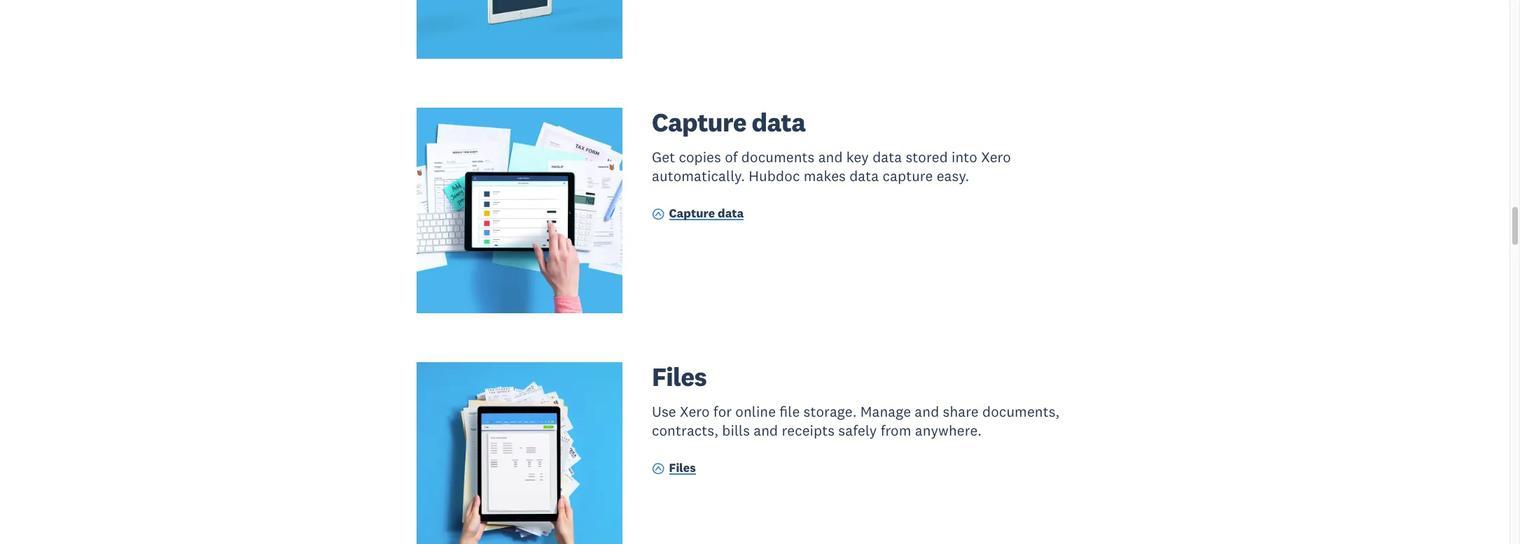 Task type: vqa. For each thing, say whether or not it's contained in the screenshot.
from
yes



Task type: locate. For each thing, give the bounding box(es) containing it.
capture up copies
[[652, 106, 747, 139]]

for
[[714, 403, 732, 422]]

files down contracts,
[[669, 461, 696, 476]]

1 vertical spatial files
[[669, 461, 696, 476]]

storage.
[[804, 403, 857, 422]]

receipts
[[782, 422, 835, 441]]

0 vertical spatial xero
[[981, 148, 1011, 167]]

file
[[780, 403, 800, 422]]

files
[[652, 361, 707, 394], [669, 461, 696, 476]]

and up anywhere. on the right bottom of page
[[915, 403, 939, 422]]

xero right the into
[[981, 148, 1011, 167]]

use
[[652, 403, 676, 422]]

automatically.
[[652, 167, 745, 186]]

xero
[[981, 148, 1011, 167], [680, 403, 710, 422]]

xero up contracts,
[[680, 403, 710, 422]]

1 vertical spatial xero
[[680, 403, 710, 422]]

and
[[819, 148, 843, 167], [915, 403, 939, 422], [754, 422, 778, 441]]

0 vertical spatial capture data
[[652, 106, 806, 139]]

1 horizontal spatial xero
[[981, 148, 1011, 167]]

files up use
[[652, 361, 707, 394]]

0 vertical spatial capture
[[652, 106, 747, 139]]

capture data up of
[[652, 106, 806, 139]]

documents,
[[983, 403, 1060, 422]]

capture data button
[[652, 206, 744, 225]]

1 vertical spatial capture data
[[669, 206, 744, 221]]

and inside get copies of documents and key data stored into xero automatically. hubdoc makes data capture easy.
[[819, 148, 843, 167]]

data down automatically.
[[718, 206, 744, 221]]

capture data
[[652, 106, 806, 139], [669, 206, 744, 221]]

1 horizontal spatial and
[[819, 148, 843, 167]]

xero inside get copies of documents and key data stored into xero automatically. hubdoc makes data capture easy.
[[981, 148, 1011, 167]]

data up "documents" at the top
[[752, 106, 806, 139]]

manage
[[861, 403, 911, 422]]

anywhere.
[[915, 422, 982, 441]]

get copies of documents and key data stored into xero automatically. hubdoc makes data capture easy.
[[652, 148, 1011, 186]]

0 horizontal spatial xero
[[680, 403, 710, 422]]

capture data down automatically.
[[669, 206, 744, 221]]

key
[[847, 148, 869, 167]]

1 vertical spatial capture
[[669, 206, 715, 221]]

get
[[652, 148, 675, 167]]

and up makes
[[819, 148, 843, 167]]

capture down automatically.
[[669, 206, 715, 221]]

hubdoc
[[749, 167, 800, 186]]

capture
[[883, 167, 933, 186]]

and down online
[[754, 422, 778, 441]]

stored
[[906, 148, 948, 167]]

capture
[[652, 106, 747, 139], [669, 206, 715, 221]]

of
[[725, 148, 738, 167]]

data
[[752, 106, 806, 139], [873, 148, 902, 167], [850, 167, 879, 186], [718, 206, 744, 221]]

capture inside capture data button
[[669, 206, 715, 221]]

share
[[943, 403, 979, 422]]



Task type: describe. For each thing, give the bounding box(es) containing it.
data down key
[[850, 167, 879, 186]]

documents
[[742, 148, 815, 167]]

bills
[[722, 422, 750, 441]]

2 horizontal spatial and
[[915, 403, 939, 422]]

0 vertical spatial files
[[652, 361, 707, 394]]

into
[[952, 148, 978, 167]]

data up the capture
[[873, 148, 902, 167]]

online
[[736, 403, 776, 422]]

data inside capture data button
[[718, 206, 744, 221]]

xero inside use xero for online file storage. manage and share documents, contracts, bills and receipts safely from anywhere.
[[680, 403, 710, 422]]

copies
[[679, 148, 721, 167]]

files inside button
[[669, 461, 696, 476]]

easy.
[[937, 167, 970, 186]]

0 horizontal spatial and
[[754, 422, 778, 441]]

safely
[[839, 422, 877, 441]]

contracts,
[[652, 422, 719, 441]]

files button
[[652, 461, 696, 480]]

from
[[881, 422, 912, 441]]

capture data inside button
[[669, 206, 744, 221]]

makes
[[804, 167, 846, 186]]

use xero for online file storage. manage and share documents, contracts, bills and receipts safely from anywhere.
[[652, 403, 1060, 441]]



